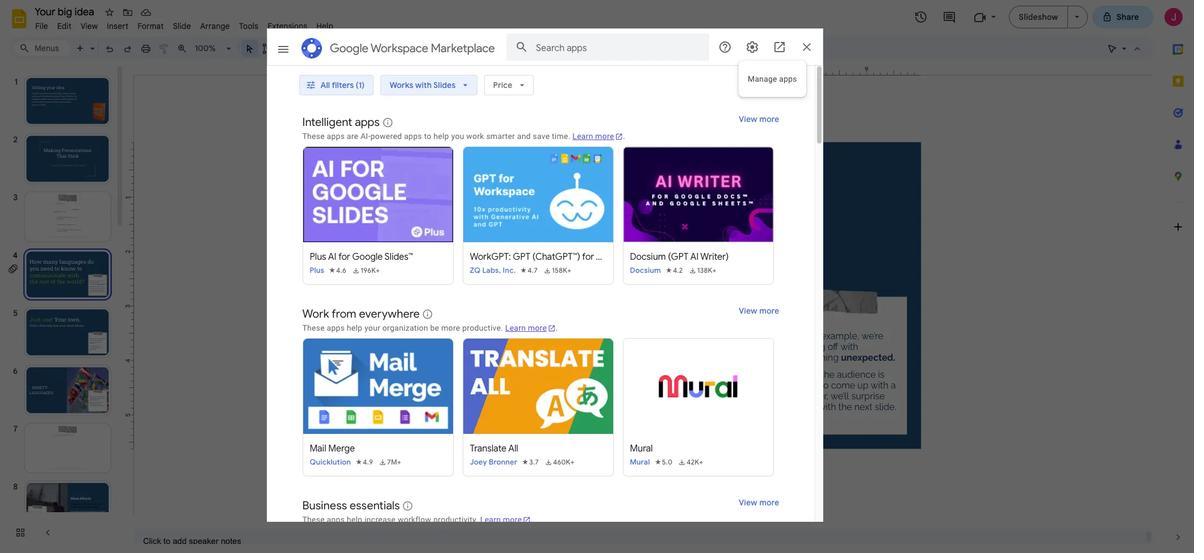 Task type: vqa. For each thing, say whether or not it's contained in the screenshot.
MENU BAR
yes



Task type: describe. For each thing, give the bounding box(es) containing it.
theme
[[471, 43, 496, 53]]

tab list inside menu bar 'banner'
[[1163, 34, 1194, 522]]

main toolbar
[[41, 0, 554, 502]]

mode and view toolbar
[[1104, 37, 1147, 60]]

application containing background
[[0, 0, 1194, 554]]

background button
[[367, 40, 423, 57]]

background
[[373, 43, 418, 53]]



Task type: locate. For each thing, give the bounding box(es) containing it.
transition
[[512, 43, 549, 53]]

menu bar inside menu bar 'banner'
[[31, 15, 338, 34]]

Menus field
[[14, 40, 71, 56]]

share. private to only me. image
[[1102, 12, 1112, 22]]

navigation inside application
[[0, 64, 125, 554]]

tab list
[[1163, 34, 1194, 522]]

menu bar banner
[[0, 0, 1194, 554]]

application
[[0, 0, 1194, 554]]

menu bar
[[31, 15, 338, 34]]

Star checkbox
[[102, 5, 118, 20]]

Rename text field
[[31, 5, 101, 18]]

theme button
[[466, 40, 502, 57]]

navigation
[[0, 64, 125, 554]]

transition button
[[507, 40, 554, 57]]



